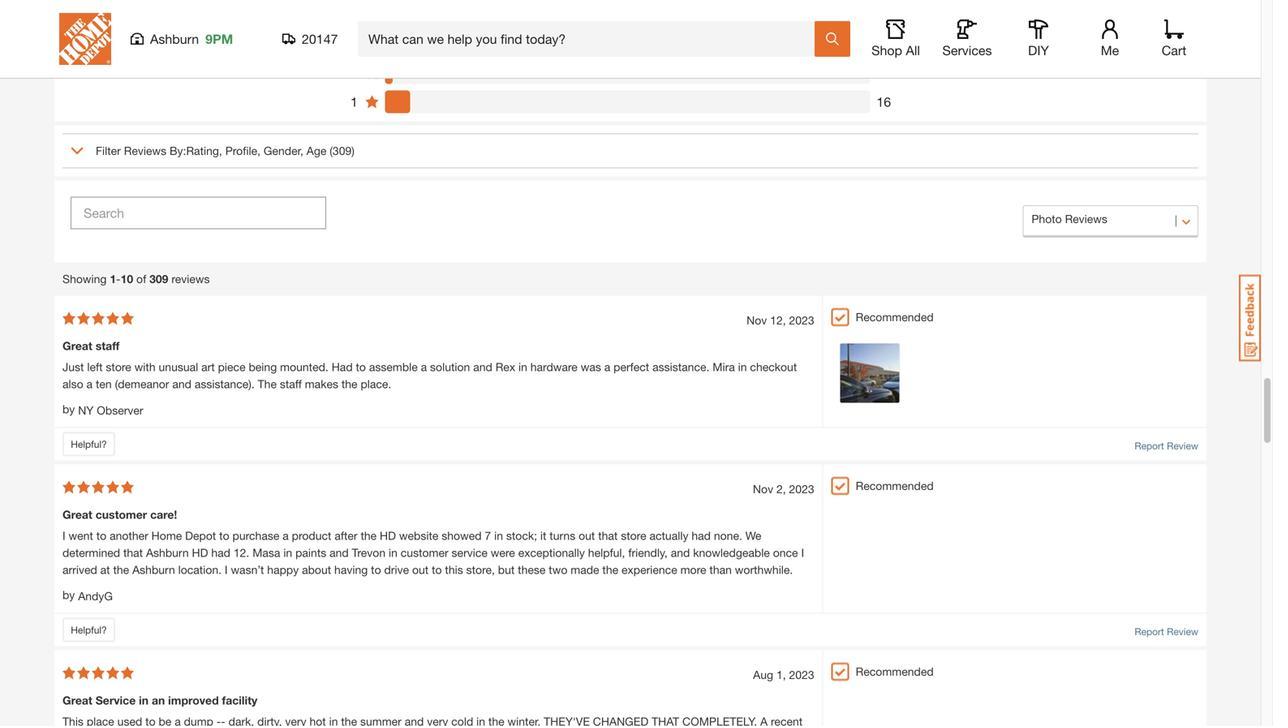 Task type: locate. For each thing, give the bounding box(es) containing it.
1 horizontal spatial customer
[[401, 546, 448, 559]]

1 helpful? button from the top
[[62, 432, 115, 456]]

assistance.
[[653, 360, 710, 374]]

by
[[62, 403, 75, 416], [62, 588, 75, 602]]

hardware
[[531, 360, 578, 374]]

to down trevon
[[371, 563, 381, 576]]

2
[[351, 65, 358, 80]]

knowledgeable
[[693, 546, 770, 559]]

hd up location.
[[192, 546, 208, 559]]

and down the actually
[[671, 546, 690, 559]]

helpful?
[[71, 439, 107, 450], [71, 624, 107, 636]]

nov left 12,
[[747, 314, 767, 327]]

a left product
[[283, 529, 289, 542]]

6
[[877, 36, 884, 51]]

2 great from the top
[[62, 508, 92, 521]]

great inside great staff just left store with unusual art piece being mounted.  had to assemble a solution and rex in hardware was a perfect assistance.    mira in checkout also a ten (demeanor and assistance).   the staff makes the place.
[[62, 339, 92, 353]]

2 review from the top
[[1167, 626, 1199, 637]]

store inside great customer care! i went to another home depot to purchase a product after the hd website showed 7 in stock; it turns out that store actually had none. we determined that ashburn hd had 12. masa in paints and trevon in customer service were exceptionally helpful, friendly, and knowledgeable once i arrived at the ashburn location. i wasn't happy about having to drive out to this store, but these two made the experience more than worthwhile.
[[621, 529, 646, 542]]

report review
[[1135, 440, 1199, 452], [1135, 626, 1199, 637]]

1 vertical spatial had
[[211, 546, 230, 559]]

staff
[[96, 339, 120, 353], [280, 377, 302, 391]]

Search text field
[[71, 197, 326, 229]]

that down another
[[123, 546, 143, 559]]

0 horizontal spatial store
[[106, 360, 131, 374]]

1 vertical spatial nov
[[753, 482, 773, 496]]

2023 right 2,
[[789, 482, 814, 496]]

0 vertical spatial report review button
[[1135, 439, 1199, 453]]

by andyg
[[62, 588, 113, 603]]

0 vertical spatial store
[[106, 360, 131, 374]]

solution
[[430, 360, 470, 374]]

by inside by ny observer
[[62, 403, 75, 416]]

0 horizontal spatial customer
[[96, 508, 147, 521]]

2 vertical spatial great
[[62, 694, 92, 707]]

0 vertical spatial 309
[[333, 144, 352, 157]]

0 vertical spatial helpful? button
[[62, 432, 115, 456]]

(
[[330, 144, 333, 157]]

91
[[1019, 4, 1061, 49]]

3 great from the top
[[62, 694, 92, 707]]

1 vertical spatial that
[[123, 546, 143, 559]]

to
[[356, 360, 366, 374], [96, 529, 106, 542], [219, 529, 229, 542], [371, 563, 381, 576], [432, 563, 442, 576]]

0 horizontal spatial staff
[[96, 339, 120, 353]]

turns
[[550, 529, 576, 542]]

i right the once
[[801, 546, 804, 559]]

the
[[342, 377, 358, 391], [361, 529, 377, 542], [113, 563, 129, 576], [602, 563, 618, 576]]

review for i went to another home depot to purchase a product after the hd website showed 7 in stock; it turns out that store actually had none. we determined that ashburn hd had 12. masa in paints and trevon in customer service were exceptionally helpful, friendly, and knowledgeable once i arrived at the ashburn location. i wasn't happy about having to drive out to this store, but these two made the experience more than worthwhile.
[[1167, 626, 1199, 637]]

2 2023 from the top
[[789, 482, 814, 496]]

great customer care! i went to another home depot to purchase a product after the hd website showed 7 in stock; it turns out that store actually had none. we determined that ashburn hd had 12. masa in paints and trevon in customer service were exceptionally helpful, friendly, and knowledgeable once i arrived at the ashburn location. i wasn't happy about having to drive out to this store, but these two made the experience more than worthwhile.
[[62, 508, 804, 576]]

1 horizontal spatial 309
[[333, 144, 352, 157]]

paints
[[295, 546, 326, 559]]

that up the 'helpful,'
[[598, 529, 618, 542]]

art
[[201, 360, 215, 374]]

1 great from the top
[[62, 339, 92, 353]]

309 right age at left top
[[333, 144, 352, 157]]

1 2023 from the top
[[789, 314, 814, 327]]

0 vertical spatial report
[[1135, 440, 1164, 452]]

4
[[351, 6, 358, 22]]

customer down website
[[401, 546, 448, 559]]

0 horizontal spatial had
[[211, 546, 230, 559]]

1 report from the top
[[1135, 440, 1164, 452]]

helpful? button for ny
[[62, 432, 115, 456]]

1 left 10 on the top
[[110, 272, 116, 286]]

great left service
[[62, 694, 92, 707]]

by left ny
[[62, 403, 75, 416]]

store inside great staff just left store with unusual art piece being mounted.  had to assemble a solution and rex in hardware was a perfect assistance.    mira in checkout also a ten (demeanor and assistance).   the staff makes the place.
[[106, 360, 131, 374]]

the up trevon
[[361, 529, 377, 542]]

shop all button
[[870, 19, 922, 58]]

to inside great staff just left store with unusual art piece being mounted.  had to assemble a solution and rex in hardware was a perfect assistance.    mira in checkout also a ten (demeanor and assistance).   the staff makes the place.
[[356, 360, 366, 374]]

1 horizontal spatial store
[[621, 529, 646, 542]]

a
[[421, 360, 427, 374], [604, 360, 610, 374], [86, 377, 93, 391], [283, 529, 289, 542]]

0 vertical spatial staff
[[96, 339, 120, 353]]

2023 for aug 1, 2023
[[789, 668, 814, 681]]

the down the 'helpful,'
[[602, 563, 618, 576]]

great up just on the left of the page
[[62, 339, 92, 353]]

helpful? for andyg
[[71, 624, 107, 636]]

had
[[692, 529, 711, 542], [211, 546, 230, 559]]

1 vertical spatial great
[[62, 508, 92, 521]]

staff up left
[[96, 339, 120, 353]]

9pm
[[205, 31, 233, 47]]

staff down 'mounted.'
[[280, 377, 302, 391]]

1 vertical spatial report
[[1135, 626, 1164, 637]]

by for by andyg
[[62, 588, 75, 602]]

and left rex
[[473, 360, 492, 374]]

showing 1 - 10 of 309 reviews
[[62, 272, 210, 286]]

0 vertical spatial out
[[579, 529, 595, 542]]

0 vertical spatial customer
[[96, 508, 147, 521]]

by for by ny observer
[[62, 403, 75, 416]]

great for great staff
[[62, 339, 92, 353]]

also
[[62, 377, 83, 391]]

4.7
[[112, 14, 180, 72]]

1 vertical spatial 309
[[149, 272, 168, 286]]

2 helpful? from the top
[[71, 624, 107, 636]]

having
[[334, 563, 368, 576]]

0 horizontal spatial hd
[[192, 546, 208, 559]]

2 report review from the top
[[1135, 626, 1199, 637]]

mira
[[713, 360, 735, 374]]

2 vertical spatial i
[[225, 563, 228, 576]]

1 vertical spatial 2023
[[789, 482, 814, 496]]

0 horizontal spatial that
[[123, 546, 143, 559]]

helpful? button down ny
[[62, 432, 115, 456]]

0 horizontal spatial out
[[412, 563, 429, 576]]

0 vertical spatial hd
[[380, 529, 396, 542]]

had left none.
[[692, 529, 711, 542]]

unusual
[[159, 360, 198, 374]]

helpful? down andyg button
[[71, 624, 107, 636]]

by left the andyg
[[62, 588, 75, 602]]

great inside great customer care! i went to another home depot to purchase a product after the hd website showed 7 in stock; it turns out that store actually had none. we determined that ashburn hd had 12. masa in paints and trevon in customer service were exceptionally helpful, friendly, and knowledgeable once i arrived at the ashburn location. i wasn't happy about having to drive out to this store, but these two made the experience more than worthwhile.
[[62, 508, 92, 521]]

once
[[773, 546, 798, 559]]

1 review from the top
[[1167, 440, 1199, 452]]

nov left 2,
[[753, 482, 773, 496]]

feedback link image
[[1239, 274, 1261, 362]]

12.
[[234, 546, 249, 559]]

1 vertical spatial hd
[[192, 546, 208, 559]]

0 vertical spatial nov
[[747, 314, 767, 327]]

0 vertical spatial recommended
[[856, 310, 934, 324]]

nov for nov 12, 2023
[[747, 314, 767, 327]]

0 vertical spatial review
[[1167, 440, 1199, 452]]

0 vertical spatial 1
[[351, 94, 358, 110]]

1 horizontal spatial staff
[[280, 377, 302, 391]]

checkout
[[750, 360, 797, 374]]

review for just left store with unusual art piece being mounted.  had to assemble a solution and rex in hardware was a perfect assistance.    mira in checkout also a ten (demeanor and assistance).   the staff makes the place.
[[1167, 440, 1199, 452]]

purchase
[[233, 529, 279, 542]]

review
[[1167, 440, 1199, 452], [1167, 626, 1199, 637]]

2 vertical spatial 2023
[[789, 668, 814, 681]]

report for i went to another home depot to purchase a product after the hd website showed 7 in stock; it turns out that store actually had none. we determined that ashburn hd had 12. masa in paints and trevon in customer service were exceptionally helpful, friendly, and knowledgeable once i arrived at the ashburn location. i wasn't happy about having to drive out to this store, but these two made the experience more than worthwhile.
[[1135, 626, 1164, 637]]

caret image
[[71, 144, 84, 157]]

0 horizontal spatial 309
[[149, 272, 168, 286]]

customer up another
[[96, 508, 147, 521]]

great for great customer care!
[[62, 508, 92, 521]]

309 right of
[[149, 272, 168, 286]]

1 horizontal spatial hd
[[380, 529, 396, 542]]

2 helpful? button from the top
[[62, 618, 115, 642]]

2 report from the top
[[1135, 626, 1164, 637]]

great up went
[[62, 508, 92, 521]]

2 report review button from the top
[[1135, 624, 1199, 639]]

after
[[335, 529, 358, 542]]

more
[[681, 563, 706, 576]]

2 recommended from the top
[[856, 479, 934, 492]]

by inside the 'by andyg'
[[62, 588, 75, 602]]

me button
[[1084, 19, 1136, 58]]

1 horizontal spatial had
[[692, 529, 711, 542]]

in right 7
[[494, 529, 503, 542]]

1 helpful? from the top
[[71, 439, 107, 450]]

report review for just left store with unusual art piece being mounted.  had to assemble a solution and rex in hardware was a perfect assistance.    mira in checkout also a ten (demeanor and assistance).   the staff makes the place.
[[1135, 440, 1199, 452]]

to left this
[[432, 563, 442, 576]]

1 vertical spatial i
[[801, 546, 804, 559]]

filter reviews by: rating, profile, gender, age ( 309 )
[[96, 144, 355, 157]]

1 vertical spatial review
[[1167, 626, 1199, 637]]

1 horizontal spatial out
[[579, 529, 595, 542]]

2 vertical spatial recommended
[[856, 665, 934, 678]]

1 vertical spatial staff
[[280, 377, 302, 391]]

1 by from the top
[[62, 403, 75, 416]]

1 vertical spatial helpful? button
[[62, 618, 115, 642]]

i left went
[[62, 529, 65, 542]]

1 vertical spatial 1
[[110, 272, 116, 286]]

depot
[[185, 529, 216, 542]]

helpful? down ny
[[71, 439, 107, 450]]

services
[[943, 43, 992, 58]]

ten
[[96, 377, 112, 391]]

1 vertical spatial store
[[621, 529, 646, 542]]

i
[[62, 529, 65, 542], [801, 546, 804, 559], [225, 563, 228, 576]]

report review button for great staff just left store with unusual art piece being mounted.  had to assemble a solution and rex in hardware was a perfect assistance.    mira in checkout also a ten (demeanor and assistance).   the staff makes the place.
[[1135, 439, 1199, 453]]

had left 12.
[[211, 546, 230, 559]]

1 vertical spatial helpful?
[[71, 624, 107, 636]]

i left wasn't on the left of page
[[225, 563, 228, 576]]

1 report review from the top
[[1135, 440, 1199, 452]]

0 vertical spatial by
[[62, 403, 75, 416]]

1 vertical spatial by
[[62, 588, 75, 602]]

rex
[[496, 360, 515, 374]]

1
[[351, 94, 358, 110], [110, 272, 116, 286]]

1 recommended from the top
[[856, 310, 934, 324]]

1 vertical spatial recommended
[[856, 479, 934, 492]]

had
[[332, 360, 353, 374]]

of
[[1023, 47, 1035, 60]]

none.
[[714, 529, 742, 542]]

0 vertical spatial helpful?
[[71, 439, 107, 450]]

3 2023 from the top
[[789, 668, 814, 681]]

31
[[877, 6, 891, 22]]

the down had
[[342, 377, 358, 391]]

were
[[491, 546, 515, 559]]

store up friendly,
[[621, 529, 646, 542]]

helpful? button
[[62, 432, 115, 456], [62, 618, 115, 642]]

0 vertical spatial had
[[692, 529, 711, 542]]

store up ten
[[106, 360, 131, 374]]

)
[[352, 144, 355, 157]]

309
[[333, 144, 352, 157], [149, 272, 168, 286]]

0 horizontal spatial 1
[[110, 272, 116, 286]]

0 vertical spatial report review
[[1135, 440, 1199, 452]]

1 vertical spatial report review
[[1135, 626, 1199, 637]]

helpful? button for andyg
[[62, 618, 115, 642]]

great
[[62, 339, 92, 353], [62, 508, 92, 521], [62, 694, 92, 707]]

1 down 2
[[351, 94, 358, 110]]

left
[[87, 360, 103, 374]]

0 vertical spatial 2023
[[789, 314, 814, 327]]

out right turns
[[579, 529, 595, 542]]

What can we help you find today? search field
[[368, 22, 814, 56]]

0 vertical spatial that
[[598, 529, 618, 542]]

ashburn
[[150, 31, 199, 47], [146, 546, 189, 559], [132, 563, 175, 576]]

in right rex
[[519, 360, 527, 374]]

0 vertical spatial great
[[62, 339, 92, 353]]

helpful? button down andyg button
[[62, 618, 115, 642]]

this
[[1067, 64, 1088, 77]]

0 horizontal spatial i
[[62, 529, 65, 542]]

1 report review button from the top
[[1135, 439, 1199, 453]]

the home depot logo image
[[59, 13, 111, 65]]

1 vertical spatial report review button
[[1135, 624, 1199, 639]]

recommended
[[856, 310, 934, 324], [856, 479, 934, 492], [856, 665, 934, 678]]

2023 right 12,
[[789, 314, 814, 327]]

out right drive
[[412, 563, 429, 576]]

the
[[258, 377, 277, 391]]

2023 right 1, in the right of the page
[[789, 668, 814, 681]]

to right had
[[356, 360, 366, 374]]

in
[[519, 360, 527, 374], [738, 360, 747, 374], [494, 529, 503, 542], [283, 546, 292, 559], [389, 546, 398, 559], [139, 694, 149, 707]]

a right was
[[604, 360, 610, 374]]

customer
[[96, 508, 147, 521], [401, 546, 448, 559]]

observer
[[97, 404, 143, 417]]

0 vertical spatial i
[[62, 529, 65, 542]]

hd up trevon
[[380, 529, 396, 542]]

1 vertical spatial ashburn
[[146, 546, 189, 559]]

2 by from the top
[[62, 588, 75, 602]]

3
[[351, 36, 358, 51]]



Task type: vqa. For each thing, say whether or not it's contained in the screenshot.
Pay Your Credit Card link
no



Task type: describe. For each thing, give the bounding box(es) containing it.
3 recommended from the top
[[856, 665, 934, 678]]

aug 1, 2023
[[753, 668, 814, 681]]

by:
[[170, 144, 186, 157]]

than
[[710, 563, 732, 576]]

website
[[399, 529, 439, 542]]

to right depot
[[219, 529, 229, 542]]

went
[[69, 529, 93, 542]]

nov 12, 2023
[[747, 314, 814, 327]]

nov for nov 2, 2023
[[753, 482, 773, 496]]

2 horizontal spatial i
[[801, 546, 804, 559]]

report for just left store with unusual art piece being mounted.  had to assemble a solution and rex in hardware was a perfect assistance.    mira in checkout also a ten (demeanor and assistance).   the staff makes the place.
[[1135, 440, 1164, 452]]

masa
[[253, 546, 280, 559]]

store
[[1091, 64, 1118, 77]]

location.
[[178, 563, 222, 576]]

store,
[[466, 563, 495, 576]]

cart link
[[1156, 19, 1192, 58]]

aug
[[753, 668, 773, 681]]

recommended for nov 12, 2023
[[856, 310, 934, 324]]

diy button
[[1013, 19, 1065, 58]]

just
[[62, 360, 84, 374]]

a inside great customer care! i went to another home depot to purchase a product after the hd website showed 7 in stock; it turns out that store actually had none. we determined that ashburn hd had 12. masa in paints and trevon in customer service were exceptionally helpful, friendly, and knowledgeable once i arrived at the ashburn location. i wasn't happy about having to drive out to this store, but these two made the experience more than worthwhile.
[[283, 529, 289, 542]]

report review for i went to another home depot to purchase a product after the hd website showed 7 in stock; it turns out that store actually had none. we determined that ashburn hd had 12. masa in paints and trevon in customer service were exceptionally helpful, friendly, and knowledgeable once i arrived at the ashburn location. i wasn't happy about having to drive out to this store, but these two made the experience more than worthwhile.
[[1135, 626, 1199, 637]]

-
[[116, 272, 121, 286]]

shop all
[[872, 43, 920, 58]]

1 horizontal spatial that
[[598, 529, 618, 542]]

all
[[906, 43, 920, 58]]

age
[[307, 144, 327, 157]]

0 vertical spatial ashburn
[[150, 31, 199, 47]]

to up the determined
[[96, 529, 106, 542]]

service
[[452, 546, 488, 559]]

profile,
[[225, 144, 260, 157]]

great staff just left store with unusual art piece being mounted.  had to assemble a solution and rex in hardware was a perfect assistance.    mira in checkout also a ten (demeanor and assistance).   the staff makes the place.
[[62, 339, 797, 391]]

shop
[[872, 43, 902, 58]]

stock;
[[506, 529, 537, 542]]

actually
[[650, 529, 689, 542]]

ashburn 9pm
[[150, 31, 233, 47]]

was
[[581, 360, 601, 374]]

recommended for nov 2, 2023
[[856, 479, 934, 492]]

exceptionally
[[518, 546, 585, 559]]

in up "happy"
[[283, 546, 292, 559]]

20147
[[302, 31, 338, 47]]

an
[[152, 694, 165, 707]]

1 vertical spatial out
[[412, 563, 429, 576]]

91 of customers recommend this store
[[999, 4, 1118, 77]]

a left solution
[[421, 360, 427, 374]]

andyg button
[[78, 588, 113, 605]]

these
[[518, 563, 546, 576]]

care!
[[150, 508, 177, 521]]

20147 button
[[282, 31, 338, 47]]

helpful,
[[588, 546, 625, 559]]

2 vertical spatial ashburn
[[132, 563, 175, 576]]

improved
[[168, 694, 219, 707]]

filter
[[96, 144, 121, 157]]

5
[[877, 65, 884, 80]]

in left an
[[139, 694, 149, 707]]

services button
[[941, 19, 993, 58]]

12,
[[770, 314, 786, 327]]

worthwhile.
[[735, 563, 793, 576]]

reviews
[[172, 272, 210, 286]]

in up drive
[[389, 546, 398, 559]]

service
[[96, 694, 136, 707]]

arrived
[[62, 563, 97, 576]]

showing
[[62, 272, 107, 286]]

cart
[[1162, 43, 1187, 58]]

experience
[[622, 563, 677, 576]]

drive
[[384, 563, 409, 576]]

happy
[[267, 563, 299, 576]]

andyg
[[78, 589, 113, 603]]

the right at
[[113, 563, 129, 576]]

the inside great staff just left store with unusual art piece being mounted.  had to assemble a solution and rex in hardware was a perfect assistance.    mira in checkout also a ten (demeanor and assistance).   the staff makes the place.
[[342, 377, 358, 391]]

1 horizontal spatial i
[[225, 563, 228, 576]]

at
[[100, 563, 110, 576]]

made
[[571, 563, 599, 576]]

customers
[[1038, 47, 1094, 60]]

being
[[249, 360, 277, 374]]

and down after
[[330, 546, 349, 559]]

trevon
[[352, 546, 386, 559]]

1 horizontal spatial 1
[[351, 94, 358, 110]]

in right mira
[[738, 360, 747, 374]]

helpful? for ny
[[71, 439, 107, 450]]

2023 for nov 2, 2023
[[789, 482, 814, 496]]

two
[[549, 563, 568, 576]]

another
[[110, 529, 148, 542]]

great service in an improved facility
[[62, 694, 257, 707]]

1 vertical spatial customer
[[401, 546, 448, 559]]

this
[[445, 563, 463, 576]]

place.
[[361, 377, 391, 391]]

assistance).
[[195, 377, 255, 391]]

2,
[[777, 482, 786, 496]]

ny
[[78, 404, 94, 417]]

report review button for great customer care! i went to another home depot to purchase a product after the hd website showed 7 in stock; it turns out that store actually had none. we determined that ashburn hd had 12. masa in paints and trevon in customer service were exceptionally helpful, friendly, and knowledgeable once i arrived at the ashburn location. i wasn't happy about having to drive out to this store, but these two made the experience more than worthwhile.
[[1135, 624, 1199, 639]]

piece
[[218, 360, 246, 374]]

friendly,
[[628, 546, 668, 559]]

(demeanor
[[115, 377, 169, 391]]

reviews
[[124, 144, 166, 157]]

rating,
[[186, 144, 222, 157]]

makes
[[305, 377, 338, 391]]

and down unusual
[[172, 377, 191, 391]]

1,
[[777, 668, 786, 681]]

facility
[[222, 694, 257, 707]]

7
[[485, 529, 491, 542]]

determined
[[62, 546, 120, 559]]

assemble
[[369, 360, 418, 374]]

2023 for nov 12, 2023
[[789, 314, 814, 327]]

but
[[498, 563, 515, 576]]

gender,
[[264, 144, 303, 157]]

home
[[151, 529, 182, 542]]

nov 2, 2023
[[753, 482, 814, 496]]

a left ten
[[86, 377, 93, 391]]

with
[[134, 360, 155, 374]]

perfect
[[614, 360, 649, 374]]



